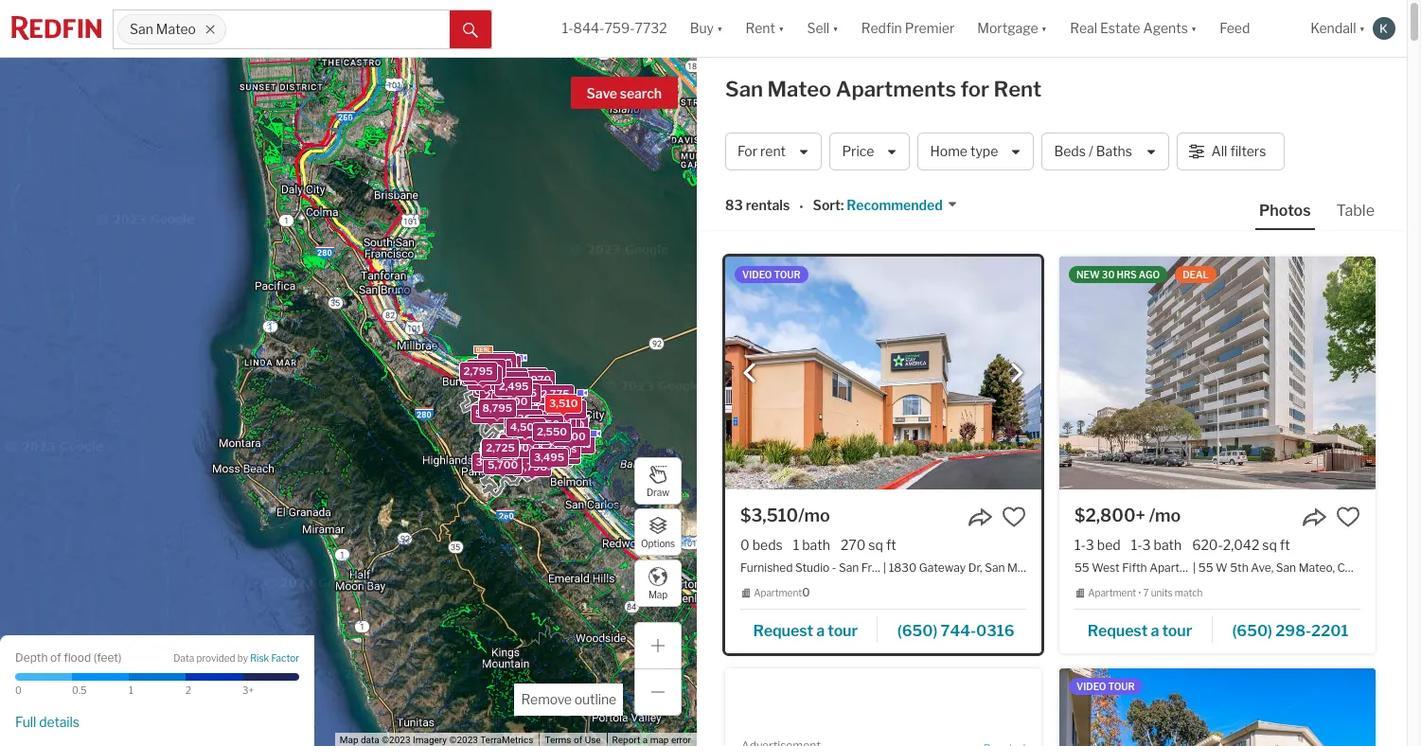 Task type: describe. For each thing, give the bounding box(es) containing it.
1-3 bath
[[1132, 537, 1182, 553]]

price
[[842, 143, 875, 159]]

2,140
[[518, 425, 546, 438]]

2201
[[1312, 622, 1349, 640]]

redfin
[[862, 20, 902, 36]]

remove san mateo image
[[205, 24, 216, 35]]

▾ inside real estate agents ▾ link
[[1191, 20, 1197, 36]]

sort
[[813, 197, 841, 213]]

| 55 w 5th ave, san mateo, ca 94402
[[1193, 561, 1393, 575]]

0 vertical spatial tour
[[774, 269, 801, 280]]

0 vertical spatial 2,550
[[517, 407, 547, 421]]

feed
[[1220, 20, 1250, 36]]

0 vertical spatial 2,295
[[486, 392, 516, 405]]

3,395
[[467, 367, 497, 380]]

:
[[841, 197, 844, 213]]

for
[[738, 143, 758, 159]]

sell ▾ button
[[807, 0, 839, 57]]

real estate agents ▾ button
[[1059, 0, 1209, 57]]

redfin premier
[[862, 20, 955, 36]]

new 30 hrs ago
[[1077, 269, 1160, 280]]

units
[[1151, 587, 1173, 599]]

1 vertical spatial 3,300
[[476, 455, 507, 468]]

1-844-759-7732
[[562, 20, 667, 36]]

2 sq from the left
[[1263, 537, 1277, 553]]

0 horizontal spatial video tour
[[743, 269, 801, 280]]

2 5 from the top
[[541, 448, 548, 461]]

1 for 1 bath
[[793, 537, 800, 553]]

0 for 0 beds
[[741, 537, 750, 553]]

3 up "55 west fifth apartments"
[[1143, 537, 1151, 553]]

3,200
[[480, 377, 511, 390]]

favorite button image
[[1002, 505, 1027, 529]]

0 vertical spatial 3 units
[[483, 388, 518, 401]]

of for terms
[[574, 735, 583, 745]]

5,850
[[475, 406, 506, 420]]

0 horizontal spatial 6,000
[[496, 395, 528, 408]]

0 vertical spatial 3,300
[[470, 362, 501, 376]]

2,050
[[504, 436, 535, 449]]

real
[[1070, 20, 1098, 36]]

1 horizontal spatial •
[[1139, 587, 1142, 599]]

1 horizontal spatial rent
[[994, 77, 1042, 101]]

recommended
[[847, 197, 943, 213]]

request a tour button for $3,510
[[741, 615, 878, 644]]

mortgage ▾ button
[[966, 0, 1059, 57]]

flood
[[64, 650, 91, 664]]

rentals
[[746, 197, 790, 213]]

mortgage
[[978, 20, 1039, 36]]

| for $3,510 /mo
[[884, 561, 887, 575]]

w
[[1216, 561, 1228, 575]]

2,675
[[482, 354, 511, 367]]

1 ©2023 from the left
[[382, 735, 411, 745]]

759-
[[605, 20, 635, 36]]

francisco
[[862, 561, 913, 575]]

apartment • 7 units match
[[1088, 587, 1203, 599]]

home
[[930, 143, 968, 159]]

by
[[237, 653, 248, 664]]

beds
[[1055, 143, 1086, 159]]

photo of 1830 gateway dr, san mateo, ca 94404 image
[[725, 257, 1042, 490]]

data
[[361, 735, 380, 745]]

request for $2,800+
[[1088, 622, 1148, 640]]

san right ave,
[[1276, 561, 1297, 575]]

1 vertical spatial 0
[[802, 586, 810, 600]]

real estate agents ▾
[[1070, 20, 1197, 36]]

2 mateo, from the left
[[1299, 561, 1335, 575]]

$3,510
[[741, 506, 799, 526]]

favorite button image
[[1336, 505, 1361, 529]]

13 units
[[551, 437, 591, 450]]

0 vertical spatial apartments
[[836, 77, 956, 101]]

(650) for $3,510 /mo
[[898, 622, 938, 640]]

2 ©2023 from the left
[[449, 735, 478, 745]]

mateo for san mateo
[[156, 21, 196, 37]]

1 vertical spatial video tour
[[1077, 681, 1135, 692]]

55 west fifth apartments
[[1075, 561, 1214, 575]]

0 vertical spatial 1,300
[[495, 370, 524, 383]]

1 horizontal spatial 3 units
[[526, 438, 561, 452]]

4,500
[[510, 420, 541, 433]]

hrs
[[1117, 269, 1137, 280]]

$3,510 /mo
[[741, 506, 830, 526]]

2 bath from the left
[[1154, 537, 1182, 553]]

kendall ▾
[[1311, 20, 1366, 36]]

2,490
[[542, 413, 572, 426]]

factor
[[271, 653, 299, 664]]

1- for 1-3 bed
[[1075, 537, 1086, 553]]

5,510
[[498, 380, 526, 393]]

options
[[641, 537, 675, 549]]

0 horizontal spatial video
[[743, 269, 772, 280]]

risk factor link
[[250, 653, 299, 666]]

save search button
[[571, 77, 678, 109]]

real estate agents ▾ link
[[1070, 0, 1197, 57]]

terms
[[545, 735, 572, 745]]

apartment 0
[[754, 586, 810, 600]]

table button
[[1333, 201, 1379, 228]]

94404
[[1065, 561, 1102, 575]]

remove outline
[[521, 691, 617, 707]]

2 - from the left
[[915, 561, 920, 575]]

1 5 units from the top
[[542, 442, 577, 455]]

for
[[961, 77, 990, 101]]

buy
[[690, 20, 714, 36]]

2 ft from the left
[[1280, 537, 1291, 553]]

san mateo
[[130, 21, 196, 37]]

price button
[[830, 133, 911, 170]]

buy ▾ button
[[690, 0, 723, 57]]

4,000
[[498, 441, 529, 454]]

favorite button checkbox for $2,800+ /mo
[[1336, 505, 1361, 529]]

google image
[[5, 722, 67, 746]]

1 horizontal spatial 30
[[1102, 269, 1115, 280]]

2,725
[[486, 441, 515, 454]]

save
[[587, 85, 617, 101]]

sfo
[[988, 561, 1010, 575]]

▾ for sell ▾
[[833, 20, 839, 36]]

/mo for $3,510 /mo
[[799, 506, 830, 526]]

san up for
[[725, 77, 763, 101]]

deal
[[1183, 269, 1209, 280]]

mortgage ▾ button
[[978, 0, 1048, 57]]

rent
[[761, 143, 786, 159]]

draw
[[647, 486, 670, 498]]

map data ©2023  imagery ©2023 terrametrics
[[340, 735, 534, 745]]

tour for $3,510 /mo
[[828, 622, 858, 640]]

apartment for $2,800+
[[1088, 587, 1137, 599]]

0 for 0
[[15, 685, 22, 696]]

san right 1830
[[922, 561, 942, 575]]

/
[[1089, 143, 1094, 159]]

map for map data ©2023  imagery ©2023 terrametrics
[[340, 735, 358, 745]]

recommended button
[[844, 196, 958, 215]]

1 - from the left
[[832, 561, 837, 575]]

1 bath
[[793, 537, 831, 553]]

rent ▾
[[746, 20, 785, 36]]

full
[[15, 714, 36, 730]]

1 for 1
[[129, 685, 133, 696]]

▾ for buy ▾
[[717, 20, 723, 36]]

3,095
[[482, 356, 512, 369]]

save search
[[587, 85, 662, 101]]

2 horizontal spatial mateo
[[945, 561, 979, 575]]

0316
[[977, 622, 1015, 640]]

photo of 55 w 5th ave, san mateo, ca 94402 image
[[1060, 257, 1376, 490]]

feed button
[[1209, 0, 1300, 57]]

1 horizontal spatial 6,000
[[553, 418, 585, 431]]

1,895
[[472, 374, 501, 387]]

rent ▾ button
[[734, 0, 796, 57]]

620-
[[1193, 537, 1223, 553]]

request a tour button for $2,800+
[[1075, 615, 1213, 644]]



Task type: vqa. For each thing, say whether or not it's contained in the screenshot.
Save
yes



Task type: locate. For each thing, give the bounding box(es) containing it.
0 horizontal spatial 7
[[485, 393, 492, 406]]

7 inside map region
[[485, 393, 492, 406]]

request a tour button down apartment 0
[[741, 615, 878, 644]]

outline
[[575, 691, 617, 707]]

favorite button checkbox up the "94402"
[[1336, 505, 1361, 529]]

map for map
[[649, 589, 668, 600]]

1 55 from the left
[[1075, 561, 1090, 575]]

| left 1830
[[884, 561, 887, 575]]

1 horizontal spatial video
[[1077, 681, 1107, 692]]

error
[[671, 735, 691, 745]]

1 horizontal spatial 55
[[1199, 561, 1214, 575]]

1 horizontal spatial /mo
[[1149, 506, 1181, 526]]

844-
[[574, 20, 605, 36]]

2 vertical spatial 0
[[15, 685, 22, 696]]

filters
[[1231, 143, 1267, 159]]

©2023 right data
[[382, 735, 411, 745]]

1 vertical spatial 1,300
[[557, 430, 586, 443]]

premier
[[905, 20, 955, 36]]

request a tour for $3,510
[[753, 622, 858, 640]]

3,948
[[487, 361, 518, 374]]

full details
[[15, 714, 79, 730]]

0 horizontal spatial 2
[[186, 685, 191, 696]]

1 apartment from the left
[[754, 587, 802, 599]]

0 horizontal spatial /mo
[[799, 506, 830, 526]]

1- for 1-844-759-7732
[[562, 20, 574, 36]]

0 vertical spatial 0
[[741, 537, 750, 553]]

1 horizontal spatial ©2023
[[449, 735, 478, 745]]

mateo left sfo
[[945, 561, 979, 575]]

0 horizontal spatial -
[[832, 561, 837, 575]]

/mo up the 1-3 bath
[[1149, 506, 1181, 526]]

0 horizontal spatial ca
[[1046, 561, 1063, 575]]

2,995
[[500, 381, 530, 394]]

- right the studio
[[832, 561, 837, 575]]

ft
[[886, 537, 897, 553], [1280, 537, 1291, 553]]

1- for 1-3 bath
[[1132, 537, 1143, 553]]

0 horizontal spatial request
[[753, 622, 814, 640]]

0 vertical spatial 30
[[1102, 269, 1115, 280]]

1 mateo, from the left
[[1008, 561, 1044, 575]]

favorite button checkbox for $3,510 /mo
[[1002, 505, 1027, 529]]

- left sfo
[[981, 561, 986, 575]]

1 vertical spatial •
[[1139, 587, 1142, 599]]

user photo image
[[1373, 17, 1396, 40]]

0 horizontal spatial 0
[[15, 685, 22, 696]]

- right francisco
[[915, 561, 920, 575]]

0 horizontal spatial 1
[[129, 685, 133, 696]]

san right dr,
[[985, 561, 1005, 575]]

▾ inside buy ▾ dropdown button
[[717, 20, 723, 36]]

1 horizontal spatial -
[[915, 561, 920, 575]]

4,200
[[483, 366, 513, 379]]

0 vertical spatial 2,300
[[508, 411, 539, 425]]

2 (650) from the left
[[1233, 622, 1273, 640]]

1- left 759-
[[562, 20, 574, 36]]

• left units
[[1139, 587, 1142, 599]]

2,450
[[535, 441, 566, 454]]

0 horizontal spatial sq
[[869, 537, 884, 553]]

1 horizontal spatial (650)
[[1233, 622, 1273, 640]]

map
[[650, 735, 669, 745]]

0 horizontal spatial request a tour
[[753, 622, 858, 640]]

0 vertical spatial video tour
[[743, 269, 801, 280]]

of left "flood"
[[50, 650, 61, 664]]

1- up '94404'
[[1075, 537, 1086, 553]]

0 vertical spatial rent
[[746, 20, 776, 36]]

1 vertical spatial 6,000
[[553, 418, 585, 431]]

a down units
[[1151, 622, 1160, 640]]

3,510
[[549, 397, 578, 410]]

1 right the 0.5
[[129, 685, 133, 696]]

apartments up the match
[[1150, 561, 1214, 575]]

▾ for kendall ▾
[[1360, 20, 1366, 36]]

4,510
[[543, 407, 572, 420]]

1 horizontal spatial tour
[[1109, 681, 1135, 692]]

3 down 2,140
[[526, 438, 532, 452]]

1 tour from the left
[[828, 622, 858, 640]]

beds
[[753, 537, 783, 553]]

0 horizontal spatial apartments
[[836, 77, 956, 101]]

5,695
[[507, 386, 537, 399]]

1 favorite button checkbox from the left
[[1002, 505, 1027, 529]]

1 request a tour from the left
[[753, 622, 858, 640]]

favorite button checkbox up sfo
[[1002, 505, 1027, 529]]

a for $2,800+
[[1151, 622, 1160, 640]]

83 rentals •
[[725, 197, 804, 215]]

2 horizontal spatial 1-
[[1132, 537, 1143, 553]]

home type button
[[918, 133, 1035, 170]]

2 inside map region
[[519, 407, 525, 420]]

0 horizontal spatial map
[[340, 735, 358, 745]]

1 vertical spatial 3 units
[[526, 438, 561, 452]]

1 horizontal spatial tour
[[1163, 622, 1193, 640]]

2
[[519, 407, 525, 420], [186, 685, 191, 696]]

1,400
[[495, 373, 525, 387]]

0 horizontal spatial •
[[800, 199, 804, 215]]

0 horizontal spatial a
[[643, 735, 648, 745]]

2,550
[[517, 407, 547, 421], [537, 425, 567, 438]]

favorite button checkbox
[[1002, 505, 1027, 529], [1336, 505, 1361, 529]]

1 horizontal spatial video tour
[[1077, 681, 1135, 692]]

0 horizontal spatial bath
[[802, 537, 831, 553]]

1 vertical spatial 2
[[186, 685, 191, 696]]

of for depth
[[50, 650, 61, 664]]

video tour
[[743, 269, 801, 280], [1077, 681, 1135, 692]]

1 5 from the top
[[542, 442, 549, 455]]

©2023 right imagery on the bottom left
[[449, 735, 478, 745]]

0 vertical spatial of
[[50, 650, 61, 664]]

2,260
[[547, 420, 576, 434]]

mortgage ▾
[[978, 20, 1048, 36]]

draw button
[[635, 457, 682, 505]]

3,500
[[542, 404, 573, 417]]

1 vertical spatial rent
[[994, 77, 1042, 101]]

photo of 460 n humboldt st, san mateo, ca 94401 image
[[1060, 668, 1376, 746]]

san left remove san mateo image
[[130, 21, 153, 37]]

1 vertical spatial 7
[[1144, 587, 1149, 599]]

sq right 270 on the right
[[869, 537, 884, 553]]

1 horizontal spatial 1-
[[1075, 537, 1086, 553]]

1 vertical spatial map
[[340, 735, 358, 745]]

tour
[[828, 622, 858, 640], [1163, 622, 1193, 640]]

0 up "full"
[[15, 685, 22, 696]]

rent inside dropdown button
[[746, 20, 776, 36]]

risk
[[250, 653, 269, 664]]

0
[[741, 537, 750, 553], [802, 586, 810, 600], [15, 685, 22, 696]]

a down the studio
[[817, 622, 825, 640]]

1 horizontal spatial mateo,
[[1299, 561, 1335, 575]]

1 horizontal spatial ft
[[1280, 537, 1291, 553]]

1 horizontal spatial request
[[1088, 622, 1148, 640]]

$2,800+
[[1075, 506, 1146, 526]]

0 beds
[[741, 537, 783, 553]]

0 horizontal spatial 1-
[[562, 20, 574, 36]]

▾ right mortgage
[[1042, 20, 1048, 36]]

1 horizontal spatial of
[[574, 735, 583, 745]]

0 horizontal spatial mateo,
[[1008, 561, 1044, 575]]

▾ right the sell at the right top of page
[[833, 20, 839, 36]]

6 ▾ from the left
[[1360, 20, 1366, 36]]

| for $2,800+ /mo
[[1193, 561, 1196, 575]]

furnished studio - san francisco - san mateo - sfo
[[741, 561, 1010, 575]]

7 units
[[485, 393, 520, 406]]

7
[[485, 393, 492, 406], [1144, 587, 1149, 599]]

feet
[[97, 650, 118, 664]]

mateo down the sell at the right top of page
[[768, 77, 832, 101]]

apartment for $3,510
[[754, 587, 802, 599]]

units
[[518, 370, 544, 383], [492, 388, 518, 401], [494, 393, 520, 406], [493, 393, 519, 406], [527, 407, 553, 420], [544, 418, 571, 432], [553, 422, 580, 435], [565, 437, 591, 450], [535, 438, 561, 452], [532, 439, 558, 452], [551, 442, 577, 455], [551, 448, 577, 461]]

apartments down redfin premier button
[[836, 77, 956, 101]]

1 bath from the left
[[802, 537, 831, 553]]

▾ right buy
[[717, 20, 723, 36]]

request a tour for $2,800+
[[1088, 622, 1193, 640]]

1 horizontal spatial apartment
[[1088, 587, 1137, 599]]

1 horizontal spatial map
[[649, 589, 668, 600]]

2 /mo from the left
[[1149, 506, 1181, 526]]

use
[[585, 735, 601, 745]]

▾ for rent ▾
[[778, 20, 785, 36]]

report a map error link
[[612, 735, 691, 745]]

2 | from the left
[[1193, 561, 1196, 575]]

▾ for mortgage ▾
[[1042, 20, 1048, 36]]

1 vertical spatial 2,550
[[537, 425, 567, 438]]

1 horizontal spatial |
[[1193, 561, 1196, 575]]

rent right buy ▾
[[746, 20, 776, 36]]

1 horizontal spatial request a tour
[[1088, 622, 1193, 640]]

ave,
[[1251, 561, 1274, 575]]

55 left w
[[1199, 561, 1214, 575]]

for rent button
[[725, 133, 822, 170]]

1 horizontal spatial mateo
[[768, 77, 832, 101]]

next button image
[[1008, 364, 1027, 383]]

bath up "55 west fifth apartments"
[[1154, 537, 1182, 553]]

1 horizontal spatial apartments
[[1150, 561, 1214, 575]]

30
[[1102, 269, 1115, 280], [528, 418, 542, 432]]

2 request a tour button from the left
[[1075, 615, 1213, 644]]

kendall
[[1311, 20, 1357, 36]]

▾ inside sell ▾ dropdown button
[[833, 20, 839, 36]]

2 5 units from the top
[[541, 448, 577, 461]]

previous button image
[[741, 364, 760, 383]]

1 vertical spatial 2,300
[[517, 427, 547, 441]]

3 down 1,895
[[483, 388, 490, 401]]

7 left units
[[1144, 587, 1149, 599]]

2 vertical spatial mateo
[[945, 561, 979, 575]]

1 ca from the left
[[1046, 561, 1063, 575]]

request down apartment 0
[[753, 622, 814, 640]]

0 vertical spatial 6,000
[[496, 395, 528, 408]]

submit search image
[[463, 22, 478, 38]]

1 | from the left
[[884, 561, 887, 575]]

1 ▾ from the left
[[717, 20, 723, 36]]

request a tour button down apartment • 7 units match
[[1075, 615, 1213, 644]]

request a tour down apartment 0
[[753, 622, 858, 640]]

55
[[1075, 561, 1090, 575], [1199, 561, 1214, 575]]

photos
[[1260, 202, 1311, 220]]

1 horizontal spatial request a tour button
[[1075, 615, 1213, 644]]

1 vertical spatial 1
[[129, 685, 133, 696]]

/mo for $2,800+ /mo
[[1149, 506, 1181, 526]]

3,300
[[470, 362, 501, 376], [476, 455, 507, 468]]

sell
[[807, 20, 830, 36]]

0 vertical spatial 2
[[519, 407, 525, 420]]

1 horizontal spatial favorite button checkbox
[[1336, 505, 1361, 529]]

0 vertical spatial video
[[743, 269, 772, 280]]

request down apartment • 7 units match
[[1088, 622, 1148, 640]]

1 horizontal spatial sq
[[1263, 537, 1277, 553]]

map down options at left bottom
[[649, 589, 668, 600]]

mateo, right ave,
[[1299, 561, 1335, 575]]

▾ right the "agents"
[[1191, 20, 1197, 36]]

3 left "bed"
[[1086, 537, 1095, 553]]

0 vertical spatial 1
[[793, 537, 800, 553]]

1 horizontal spatial 1
[[793, 537, 800, 553]]

map left data
[[340, 735, 358, 745]]

▾ left the sell at the right top of page
[[778, 20, 785, 36]]

4 ▾ from the left
[[1042, 20, 1048, 36]]

0.5
[[72, 685, 87, 696]]

mateo left remove san mateo image
[[156, 21, 196, 37]]

1 request a tour button from the left
[[741, 615, 878, 644]]

all filters
[[1212, 143, 1267, 159]]

/mo up 1 bath
[[799, 506, 830, 526]]

2,775
[[541, 387, 570, 400]]

0 horizontal spatial mateo
[[156, 21, 196, 37]]

0 horizontal spatial request a tour button
[[741, 615, 878, 644]]

(650) left the 744-
[[898, 622, 938, 640]]

94402
[[1356, 561, 1393, 575]]

2 request from the left
[[1088, 622, 1148, 640]]

a left map
[[643, 735, 648, 745]]

5 ▾ from the left
[[1191, 20, 1197, 36]]

tour down the match
[[1163, 622, 1193, 640]]

0 vertical spatial 7
[[485, 393, 492, 406]]

7 up the 5,850
[[485, 393, 492, 406]]

apartment down west
[[1088, 587, 1137, 599]]

a for $3,510
[[817, 622, 825, 640]]

of left use
[[574, 735, 583, 745]]

0 horizontal spatial of
[[50, 650, 61, 664]]

0 down the studio
[[802, 586, 810, 600]]

remove
[[521, 691, 572, 707]]

▾ left user photo
[[1360, 20, 1366, 36]]

imagery
[[413, 735, 447, 745]]

1 vertical spatial of
[[574, 735, 583, 745]]

2 units
[[519, 407, 553, 420]]

mateo, right dr,
[[1008, 561, 1044, 575]]

1 /mo from the left
[[799, 506, 830, 526]]

| up the match
[[1193, 561, 1196, 575]]

0 horizontal spatial |
[[884, 561, 887, 575]]

12 units
[[504, 370, 544, 383]]

2 horizontal spatial a
[[1151, 622, 1160, 640]]

1 vertical spatial 2,295
[[510, 417, 540, 430]]

beds / baths
[[1055, 143, 1133, 159]]

bed
[[1098, 537, 1121, 553]]

apartment inside apartment 0
[[754, 587, 802, 599]]

(
[[93, 650, 97, 664]]

1 horizontal spatial 0
[[741, 537, 750, 553]]

remove outline button
[[515, 684, 623, 716]]

report
[[612, 735, 640, 745]]

0 horizontal spatial ft
[[886, 537, 897, 553]]

3,995
[[468, 368, 498, 381]]

1 vertical spatial tour
[[1109, 681, 1135, 692]]

bath up the studio
[[802, 537, 831, 553]]

apartment down furnished
[[754, 587, 802, 599]]

0 left beds
[[741, 537, 750, 553]]

30 inside map region
[[528, 418, 542, 432]]

(650) 744-0316 link
[[878, 613, 1027, 646]]

(650) 298-2201 link
[[1213, 613, 1361, 646]]

mateo for san mateo apartments for rent
[[768, 77, 832, 101]]

video
[[743, 269, 772, 280], [1077, 681, 1107, 692]]

1 vertical spatial mateo
[[768, 77, 832, 101]]

1 horizontal spatial bath
[[1154, 537, 1182, 553]]

0 vertical spatial map
[[649, 589, 668, 600]]

ca left the "94402"
[[1338, 561, 1354, 575]]

1 (650) from the left
[[898, 622, 938, 640]]

map inside button
[[649, 589, 668, 600]]

3,275
[[537, 440, 566, 453]]

▾ inside rent ▾ dropdown button
[[778, 20, 785, 36]]

▾ inside mortgage ▾ dropdown button
[[1042, 20, 1048, 36]]

2 55 from the left
[[1199, 561, 1214, 575]]

(650) left the '298-'
[[1233, 622, 1273, 640]]

mateo
[[156, 21, 196, 37], [768, 77, 832, 101], [945, 561, 979, 575]]

2 for 2
[[186, 685, 191, 696]]

15
[[539, 422, 551, 435]]

5th
[[1230, 561, 1249, 575]]

1 up the studio
[[793, 537, 800, 553]]

sq up ave,
[[1263, 537, 1277, 553]]

(650) 298-2201
[[1233, 622, 1349, 640]]

-
[[832, 561, 837, 575], [915, 561, 920, 575], [981, 561, 986, 575]]

5,295
[[477, 380, 507, 393]]

55 left west
[[1075, 561, 1090, 575]]

2 horizontal spatial 0
[[802, 586, 810, 600]]

tour down the studio
[[828, 622, 858, 640]]

2 tour from the left
[[1163, 622, 1193, 640]]

studio
[[796, 561, 830, 575]]

1 request from the left
[[753, 622, 814, 640]]

1 horizontal spatial 1,300
[[557, 430, 586, 443]]

3,695
[[468, 367, 499, 380]]

3 ▾ from the left
[[833, 20, 839, 36]]

request a tour down apartment • 7 units match
[[1088, 622, 1193, 640]]

san
[[130, 21, 153, 37], [725, 77, 763, 101], [839, 561, 859, 575], [922, 561, 942, 575], [985, 561, 1005, 575], [1276, 561, 1297, 575]]

(650) for $2,800+ /mo
[[1233, 622, 1273, 640]]

ft up the | 55 w 5th ave, san mateo, ca 94402 in the right bottom of the page
[[1280, 537, 1291, 553]]

1 horizontal spatial a
[[817, 622, 825, 640]]

2 for 2 units
[[519, 407, 525, 420]]

ft up francisco
[[886, 537, 897, 553]]

tour for $2,800+ /mo
[[1163, 622, 1193, 640]]

None search field
[[227, 10, 450, 48]]

0 horizontal spatial rent
[[746, 20, 776, 36]]

3 - from the left
[[981, 561, 986, 575]]

2 favorite button checkbox from the left
[[1336, 505, 1361, 529]]

0 horizontal spatial 3 units
[[483, 388, 518, 401]]

san down 270 on the right
[[839, 561, 859, 575]]

1830
[[889, 561, 917, 575]]

$2,800+ /mo
[[1075, 506, 1181, 526]]

options button
[[635, 509, 682, 556]]

15 units
[[539, 422, 580, 435]]

ca left '94404'
[[1046, 561, 1063, 575]]

ca
[[1046, 561, 1063, 575], [1338, 561, 1354, 575]]

• inside 83 rentals •
[[800, 199, 804, 215]]

2 apartment from the left
[[1088, 587, 1137, 599]]

1 vertical spatial apartments
[[1150, 561, 1214, 575]]

2 horizontal spatial -
[[981, 561, 986, 575]]

5,700
[[488, 458, 518, 471]]

2 ▾ from the left
[[778, 20, 785, 36]]

2 ca from the left
[[1338, 561, 1354, 575]]

2 request a tour from the left
[[1088, 622, 1193, 640]]

request for $3,510
[[753, 622, 814, 640]]

0 horizontal spatial favorite button checkbox
[[1002, 505, 1027, 529]]

1 sq from the left
[[869, 537, 884, 553]]

0 horizontal spatial 1,300
[[495, 370, 524, 383]]

1 ft from the left
[[886, 537, 897, 553]]

full details button
[[15, 714, 79, 731]]

a
[[817, 622, 825, 640], [1151, 622, 1160, 640], [643, 735, 648, 745]]

1- up "fifth"
[[1132, 537, 1143, 553]]

rent right for
[[994, 77, 1042, 101]]

apartments
[[836, 77, 956, 101], [1150, 561, 1214, 575]]

0 horizontal spatial tour
[[774, 269, 801, 280]]

map region
[[0, 0, 720, 746]]

• left sort
[[800, 199, 804, 215]]



